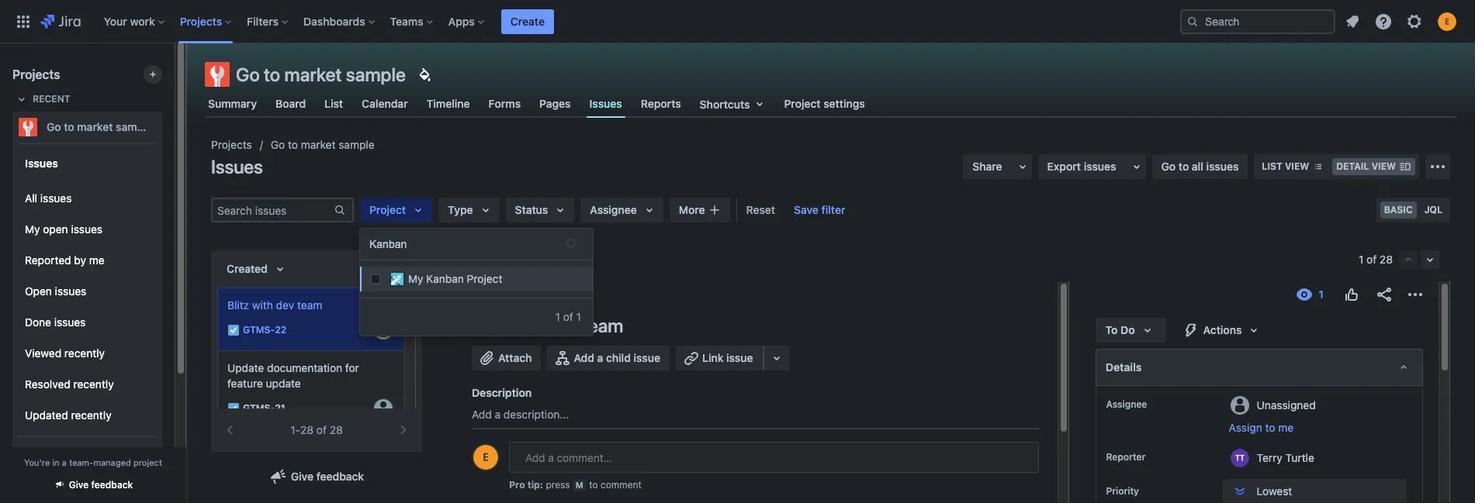 Task type: vqa. For each thing, say whether or not it's contained in the screenshot.
the feedback
yes



Task type: describe. For each thing, give the bounding box(es) containing it.
0 vertical spatial team
[[297, 299, 322, 312]]

2 vertical spatial go to market sample
[[271, 138, 375, 151]]

issues for create project icon in the left of the page
[[25, 156, 58, 170]]

team-
[[69, 458, 94, 468]]

updated recently link
[[19, 400, 156, 431]]

status
[[515, 203, 548, 217]]

2 vertical spatial sample
[[339, 138, 375, 151]]

projects button
[[175, 9, 238, 34]]

all button
[[512, 480, 534, 499]]

actions image
[[1406, 286, 1425, 304]]

filters button
[[242, 9, 294, 34]]

sidebar navigation image
[[169, 62, 203, 93]]

projects link
[[211, 136, 252, 154]]

pro tip: press m to comment
[[509, 480, 642, 491]]

gtms-22 link
[[494, 286, 542, 304]]

issues for open issues
[[55, 284, 86, 298]]

1 horizontal spatial give feedback button
[[260, 465, 373, 490]]

add a child issue button
[[547, 346, 670, 371]]

do
[[1121, 324, 1135, 337]]

task image for blitz with dev team
[[227, 324, 240, 337]]

lowest
[[1257, 485, 1292, 498]]

save filter
[[794, 203, 845, 217]]

press
[[546, 480, 570, 491]]

1 for 1 of 1
[[555, 310, 560, 324]]

1 issue from the left
[[634, 352, 660, 365]]

activity
[[472, 461, 511, 474]]

done issues
[[25, 316, 86, 329]]

0 horizontal spatial gtms-22
[[243, 325, 287, 336]]

task image for update documentation for feature update
[[227, 403, 240, 415]]

detail
[[1337, 161, 1369, 172]]

project for project settings
[[784, 97, 821, 110]]

my open issues link
[[19, 214, 156, 245]]

all for all issues
[[25, 191, 37, 205]]

issues for done issues
[[54, 316, 86, 329]]

appswitcher icon image
[[14, 12, 33, 31]]

description
[[472, 386, 532, 400]]

0 horizontal spatial give feedback button
[[44, 473, 142, 498]]

updated
[[25, 409, 68, 422]]

project for project
[[369, 203, 406, 217]]

documentation
[[267, 362, 342, 375]]

set background color image
[[415, 65, 434, 84]]

1 vertical spatial 22
[[275, 325, 287, 336]]

notifications image
[[1343, 12, 1362, 31]]

feedback for rightmost give feedback button
[[316, 470, 364, 483]]

by
[[74, 253, 86, 267]]

search image
[[1187, 15, 1199, 28]]

share
[[973, 160, 1002, 173]]

turtle
[[1286, 451, 1315, 464]]

resolved recently link
[[19, 369, 156, 400]]

comments button
[[540, 480, 605, 499]]

list for list
[[325, 97, 343, 110]]

21
[[275, 403, 285, 415]]

board
[[275, 97, 306, 110]]

pro
[[509, 480, 525, 491]]

2 issue from the left
[[726, 352, 753, 365]]

type
[[448, 203, 473, 217]]

all issues
[[25, 191, 72, 205]]

history button
[[611, 480, 658, 499]]

0 horizontal spatial a
[[62, 458, 67, 468]]

import and bulk change issues image
[[1429, 158, 1447, 176]]

add to starred image
[[158, 118, 176, 137]]

to inside button
[[1265, 421, 1275, 435]]

created button
[[217, 257, 299, 282]]

you're
[[24, 458, 50, 468]]

of for 1
[[563, 310, 573, 324]]

issues for export issues
[[1084, 160, 1116, 173]]

details element
[[1096, 349, 1423, 386]]

1 horizontal spatial 22
[[529, 288, 542, 301]]

Search issues text field
[[213, 199, 334, 221]]

list view
[[1262, 161, 1309, 172]]

collapse recent projects image
[[12, 90, 31, 109]]

resolved recently
[[25, 378, 114, 391]]

view for list view
[[1285, 161, 1309, 172]]

all for all
[[516, 483, 529, 496]]

go up summary
[[236, 64, 260, 85]]

primary element
[[9, 0, 1180, 43]]

1 vertical spatial blitz
[[472, 315, 507, 337]]

done issues link
[[19, 307, 156, 338]]

detail view
[[1337, 161, 1396, 172]]

my for my open issues
[[25, 222, 40, 236]]

link
[[702, 352, 724, 365]]

filters
[[247, 14, 279, 28]]

to right m
[[589, 480, 598, 491]]

0 horizontal spatial of
[[317, 424, 327, 437]]

go to all issues
[[1161, 160, 1239, 173]]

profile image of eloisefrancis23 image
[[473, 445, 498, 470]]

actions
[[1203, 324, 1242, 337]]

1 horizontal spatial with
[[511, 315, 545, 337]]

go down the recent
[[47, 120, 61, 133]]

0 vertical spatial gtms-22
[[494, 288, 542, 301]]

1 horizontal spatial 1
[[576, 310, 581, 324]]

assign to me button
[[1229, 421, 1407, 436]]

assign to me
[[1229, 421, 1294, 435]]

gtms-21
[[243, 403, 285, 415]]

1 vertical spatial sample
[[116, 120, 153, 133]]

assignee
[[1106, 399, 1147, 411]]

add a description...
[[472, 408, 569, 421]]

Search field
[[1180, 9, 1336, 34]]

0 vertical spatial gtms-
[[494, 288, 529, 301]]

1-
[[290, 424, 300, 437]]

0 vertical spatial blitz with dev team
[[227, 299, 322, 312]]

forms link
[[485, 90, 524, 118]]

a for child
[[597, 352, 603, 365]]

my for my kanban project
[[408, 272, 423, 286]]

2 vertical spatial market
[[301, 138, 336, 151]]

1 horizontal spatial 28
[[330, 424, 343, 437]]

export issues button
[[1038, 154, 1146, 179]]

group containing all issues
[[19, 178, 156, 436]]

calendar link
[[359, 90, 411, 118]]

order by image
[[271, 260, 289, 279]]

you're in a team-managed project
[[24, 458, 162, 468]]

issues inside my open issues link
[[71, 222, 102, 236]]

list link
[[321, 90, 346, 118]]

add for add a description...
[[472, 408, 492, 421]]

1 vertical spatial team
[[582, 315, 623, 337]]

recently for resolved recently
[[73, 378, 114, 391]]

m
[[576, 480, 583, 490]]

1 for 1 of 28
[[1359, 253, 1364, 266]]

my kanban project
[[408, 272, 502, 286]]

comment
[[601, 480, 642, 491]]

updated recently
[[25, 409, 111, 422]]

a for description...
[[495, 408, 501, 421]]

go left all
[[1161, 160, 1176, 173]]

kanban
[[426, 272, 464, 286]]

all
[[1192, 160, 1204, 173]]

update documentation for feature update
[[227, 362, 359, 390]]

projects for projects 'link'
[[211, 138, 252, 151]]

1 vertical spatial market
[[77, 120, 113, 133]]

reported by me
[[25, 253, 105, 267]]

0 vertical spatial blitz
[[227, 299, 249, 312]]

me for assign to me
[[1278, 421, 1294, 435]]

0 vertical spatial go to market sample
[[236, 64, 406, 85]]

0 horizontal spatial 28
[[300, 424, 314, 437]]



Task type: locate. For each thing, give the bounding box(es) containing it.
0 vertical spatial sample
[[346, 64, 406, 85]]

1 vertical spatial a
[[495, 408, 501, 421]]

a right in
[[62, 458, 67, 468]]

recently down viewed recently link
[[73, 378, 114, 391]]

help image
[[1374, 12, 1393, 31]]

go down board link
[[271, 138, 285, 151]]

1 vertical spatial recently
[[73, 378, 114, 391]]

0 vertical spatial dev
[[276, 299, 294, 312]]

1 vertical spatial project
[[369, 203, 406, 217]]

0 vertical spatial add
[[574, 352, 594, 365]]

go to market sample down "list" link at the top left
[[271, 138, 375, 151]]

me down "unassigned"
[[1278, 421, 1294, 435]]

projects right work
[[180, 14, 222, 28]]

project
[[133, 458, 162, 468]]

for
[[345, 362, 359, 375]]

1 horizontal spatial me
[[1278, 421, 1294, 435]]

recently for updated recently
[[71, 409, 111, 422]]

open issues
[[25, 284, 86, 298]]

gtms- down feature
[[243, 403, 275, 415]]

teams button
[[385, 9, 439, 34]]

gtms- for update documentation for feature update
[[243, 403, 275, 415]]

0 vertical spatial all
[[25, 191, 37, 205]]

gtms- down my kanban project at the left bottom of page
[[494, 288, 529, 301]]

2 view from the left
[[1372, 161, 1396, 172]]

terry
[[1257, 451, 1283, 464]]

0 horizontal spatial team
[[297, 299, 322, 312]]

give feedback down the you're in a team-managed project
[[69, 480, 133, 491]]

2 group from the top
[[19, 178, 156, 436]]

0 horizontal spatial view
[[1285, 161, 1309, 172]]

0 vertical spatial projects
[[180, 14, 222, 28]]

viewed recently link
[[19, 338, 156, 369]]

0 vertical spatial 22
[[529, 288, 542, 301]]

share button
[[963, 154, 1032, 179]]

add inside button
[[574, 352, 594, 365]]

0 vertical spatial of
[[1367, 253, 1377, 266]]

22
[[529, 288, 542, 301], [275, 325, 287, 336]]

refresh image
[[394, 262, 407, 275]]

of for 28
[[1367, 253, 1377, 266]]

me
[[89, 253, 105, 267], [1278, 421, 1294, 435]]

reporter
[[1106, 452, 1146, 463]]

give for rightmost give feedback button
[[291, 470, 314, 483]]

managed
[[93, 458, 131, 468]]

to down the recent
[[64, 120, 74, 133]]

1 horizontal spatial blitz
[[472, 315, 507, 337]]

market up "list" link at the top left
[[284, 64, 342, 85]]

1 vertical spatial my
[[408, 272, 423, 286]]

details
[[1106, 361, 1142, 374]]

0 horizontal spatial give
[[69, 480, 89, 491]]

in
[[52, 458, 60, 468]]

issues right export
[[1084, 160, 1116, 173]]

vote options: no one has voted for this issue yet. image
[[1343, 286, 1361, 304]]

apps
[[448, 14, 475, 28]]

issue right link
[[726, 352, 753, 365]]

give feedback
[[291, 470, 364, 483], [69, 480, 133, 491]]

1 vertical spatial dev
[[549, 315, 578, 337]]

open
[[43, 222, 68, 236]]

0 horizontal spatial my
[[25, 222, 40, 236]]

1 vertical spatial of
[[563, 310, 573, 324]]

gtms- for blitz with dev team
[[243, 325, 275, 336]]

teams
[[390, 14, 423, 28]]

1 horizontal spatial give feedback
[[291, 470, 364, 483]]

task image
[[227, 324, 240, 337], [227, 403, 240, 415]]

0 vertical spatial my
[[25, 222, 40, 236]]

0 vertical spatial recently
[[64, 347, 105, 360]]

issues down all issues link
[[71, 222, 102, 236]]

to right assign
[[1265, 421, 1275, 435]]

1 horizontal spatial blitz with dev team
[[472, 315, 623, 337]]

give down team-
[[69, 480, 89, 491]]

1 horizontal spatial of
[[563, 310, 573, 324]]

0 vertical spatial a
[[597, 352, 603, 365]]

a
[[597, 352, 603, 365], [495, 408, 501, 421], [62, 458, 67, 468]]

1 horizontal spatial a
[[495, 408, 501, 421]]

1 horizontal spatial gtms-22
[[494, 288, 542, 301]]

assign
[[1229, 421, 1262, 435]]

go to market sample up "list" link at the top left
[[236, 64, 406, 85]]

give for leftmost give feedback button
[[69, 480, 89, 491]]

my inside my open issues link
[[25, 222, 40, 236]]

dashboards button
[[299, 9, 381, 34]]

0 horizontal spatial 1
[[555, 310, 560, 324]]

feedback for leftmost give feedback button
[[91, 480, 133, 491]]

my left open
[[25, 222, 40, 236]]

project up the search text box
[[369, 203, 406, 217]]

0 horizontal spatial list
[[325, 97, 343, 110]]

issues right all
[[1206, 160, 1239, 173]]

0 horizontal spatial all
[[25, 191, 37, 205]]

recent
[[33, 93, 70, 105]]

reset
[[746, 203, 775, 217]]

1 horizontal spatial add
[[574, 352, 594, 365]]

give feedback button down 1-28 of 28
[[260, 465, 373, 490]]

give feedback down 1-28 of 28
[[291, 470, 364, 483]]

issues inside 'go to all issues' link
[[1206, 160, 1239, 173]]

projects
[[180, 14, 222, 28], [12, 68, 60, 81], [211, 138, 252, 151]]

1 horizontal spatial project
[[467, 272, 502, 286]]

1 vertical spatial add
[[472, 408, 492, 421]]

your work
[[104, 14, 155, 28]]

pages link
[[536, 90, 574, 118]]

to down board link
[[288, 138, 298, 151]]

banner
[[0, 0, 1475, 43]]

28 up share icon
[[1380, 253, 1393, 266]]

add for add a child issue
[[574, 352, 594, 365]]

project settings link
[[781, 90, 868, 118]]

issues down projects 'link'
[[211, 156, 263, 178]]

list for list view
[[1262, 161, 1283, 172]]

1 horizontal spatial all
[[516, 483, 529, 496]]

1 vertical spatial gtms-
[[243, 325, 275, 336]]

0 horizontal spatial give feedback
[[69, 480, 133, 491]]

go to market sample link down the recent
[[12, 112, 156, 143]]

market down "list" link at the top left
[[301, 138, 336, 151]]

assignee pin to top. only you can see pinned fields. image
[[1150, 399, 1163, 411]]

jql
[[1425, 204, 1443, 216]]

0 horizontal spatial with
[[252, 299, 273, 312]]

filter
[[821, 203, 845, 217]]

with down created dropdown button
[[252, 299, 273, 312]]

comments
[[545, 483, 601, 496]]

0 horizontal spatial add
[[472, 408, 492, 421]]

projects inside dropdown button
[[180, 14, 222, 28]]

project settings
[[784, 97, 865, 110]]

0 vertical spatial list
[[325, 97, 343, 110]]

menu bar
[[509, 480, 722, 499]]

blitz with dev team down "gtms-22" link
[[472, 315, 623, 337]]

feedback down 1-28 of 28
[[316, 470, 364, 483]]

to
[[1105, 324, 1118, 337]]

1
[[1359, 253, 1364, 266], [555, 310, 560, 324], [576, 310, 581, 324]]

add left child
[[574, 352, 594, 365]]

issues up open
[[40, 191, 72, 205]]

issues inside 'open issues' link
[[55, 284, 86, 298]]

attach
[[498, 352, 532, 365]]

2 task image from the top
[[227, 403, 240, 415]]

1 group from the top
[[19, 143, 156, 483]]

viewed
[[25, 347, 61, 360]]

0 vertical spatial with
[[252, 299, 273, 312]]

with
[[252, 299, 273, 312], [511, 315, 545, 337]]

1 vertical spatial all
[[516, 483, 529, 496]]

project button
[[360, 198, 432, 223]]

sort descending image
[[363, 262, 376, 275]]

forms
[[489, 97, 521, 110]]

1 vertical spatial projects
[[12, 68, 60, 81]]

0 vertical spatial market
[[284, 64, 342, 85]]

go to all issues link
[[1152, 154, 1248, 179]]

0 vertical spatial me
[[89, 253, 105, 267]]

0 vertical spatial project
[[784, 97, 821, 110]]

a left child
[[597, 352, 603, 365]]

project left settings
[[784, 97, 821, 110]]

dashboards
[[303, 14, 365, 28]]

give feedback button down the you're in a team-managed project
[[44, 473, 142, 498]]

28 down 'update'
[[300, 424, 314, 437]]

create button
[[501, 9, 554, 34]]

2 horizontal spatial 28
[[1380, 253, 1393, 266]]

0 vertical spatial task image
[[227, 324, 240, 337]]

tip:
[[527, 480, 543, 491]]

a inside button
[[597, 352, 603, 365]]

issues for sidebar navigation icon
[[211, 156, 263, 178]]

1 horizontal spatial list
[[1262, 161, 1283, 172]]

22 up attach
[[529, 288, 542, 301]]

attach button
[[472, 346, 541, 371]]

group containing issues
[[19, 143, 156, 483]]

project inside tab list
[[784, 97, 821, 110]]

issues down reported by me
[[55, 284, 86, 298]]

pages
[[539, 97, 571, 110]]

0 horizontal spatial me
[[89, 253, 105, 267]]

task image down feature
[[227, 403, 240, 415]]

update
[[266, 377, 301, 390]]

0 horizontal spatial 22
[[275, 325, 287, 336]]

of right 1- in the left bottom of the page
[[317, 424, 327, 437]]

priority
[[1106, 486, 1139, 497]]

go to market sample link down "list" link at the top left
[[271, 136, 375, 154]]

2 vertical spatial project
[[467, 272, 502, 286]]

recently down "done issues" link on the bottom left of page
[[64, 347, 105, 360]]

all up my open issues
[[25, 191, 37, 205]]

create project image
[[147, 68, 159, 81]]

with down "gtms-22" link
[[511, 315, 545, 337]]

your
[[104, 14, 127, 28]]

1 horizontal spatial give
[[291, 470, 314, 483]]

sample up calendar
[[346, 64, 406, 85]]

done
[[25, 316, 51, 329]]

view for detail view
[[1372, 161, 1396, 172]]

issues up all issues
[[25, 156, 58, 170]]

of up share icon
[[1367, 253, 1377, 266]]

1 vertical spatial with
[[511, 315, 545, 337]]

go to market sample
[[236, 64, 406, 85], [47, 120, 153, 133], [271, 138, 375, 151]]

project
[[784, 97, 821, 110], [369, 203, 406, 217], [467, 272, 502, 286]]

share image
[[1375, 286, 1394, 304]]

tab list
[[196, 90, 1466, 118]]

a down description
[[495, 408, 501, 421]]

gtms-22
[[494, 288, 542, 301], [243, 325, 287, 336]]

all inside group
[[25, 191, 37, 205]]

1 horizontal spatial my
[[408, 272, 423, 286]]

to left all
[[1179, 160, 1189, 173]]

export
[[1047, 160, 1081, 173]]

team up add a child issue button
[[582, 315, 623, 337]]

unassigned
[[1257, 398, 1316, 412]]

issues right pages
[[589, 97, 622, 110]]

1 horizontal spatial team
[[582, 315, 623, 337]]

1 view from the left
[[1285, 161, 1309, 172]]

menu bar containing all
[[509, 480, 722, 499]]

banner containing your work
[[0, 0, 1475, 43]]

list right board at the top of page
[[325, 97, 343, 110]]

reported
[[25, 253, 71, 267]]

my right refresh "image"
[[408, 272, 423, 286]]

actions button
[[1172, 318, 1273, 343]]

type button
[[439, 198, 499, 223]]

my open issues
[[25, 222, 102, 236]]

timeline link
[[423, 90, 473, 118]]

1 vertical spatial list
[[1262, 161, 1283, 172]]

go
[[236, 64, 260, 85], [47, 120, 61, 133], [271, 138, 285, 151], [1161, 160, 1176, 173]]

issues up viewed recently
[[54, 316, 86, 329]]

reported by me link
[[19, 245, 156, 276]]

1 of 28
[[1359, 253, 1393, 266]]

projects for projects dropdown button
[[180, 14, 222, 28]]

link issue
[[702, 352, 753, 365]]

go to market sample link
[[12, 112, 156, 143], [271, 136, 375, 154]]

of up add a child issue button
[[563, 310, 573, 324]]

blitz up attach 'button'
[[472, 315, 507, 337]]

issues inside export issues button
[[1084, 160, 1116, 173]]

dev down order by image
[[276, 299, 294, 312]]

me right by
[[89, 253, 105, 267]]

feedback
[[316, 470, 364, 483], [91, 480, 133, 491]]

2 vertical spatial recently
[[71, 409, 111, 422]]

22 up 'documentation'
[[275, 325, 287, 336]]

to up board at the top of page
[[264, 64, 280, 85]]

2 vertical spatial gtms-
[[243, 403, 275, 415]]

0 horizontal spatial issues
[[25, 156, 58, 170]]

sample down "list" link at the top left
[[339, 138, 375, 151]]

0 horizontal spatial go to market sample link
[[12, 112, 156, 143]]

1 horizontal spatial go to market sample link
[[271, 136, 375, 154]]

all left press
[[516, 483, 529, 496]]

to do
[[1105, 324, 1135, 337]]

2 horizontal spatial issues
[[589, 97, 622, 110]]

group
[[19, 143, 156, 483], [19, 178, 156, 436], [19, 436, 156, 478]]

all inside button
[[516, 483, 529, 496]]

settings
[[824, 97, 865, 110]]

recently down resolved recently link
[[71, 409, 111, 422]]

resolved
[[25, 378, 70, 391]]

projects up the recent
[[12, 68, 60, 81]]

me for reported by me
[[89, 253, 105, 267]]

0 horizontal spatial blitz with dev team
[[227, 299, 322, 312]]

project inside dropdown button
[[369, 203, 406, 217]]

sample left add to starred image
[[116, 120, 153, 133]]

2 horizontal spatial 1
[[1359, 253, 1364, 266]]

your profile and settings image
[[1438, 12, 1457, 31]]

0 horizontal spatial issue
[[634, 352, 660, 365]]

recently
[[64, 347, 105, 360], [73, 378, 114, 391], [71, 409, 111, 422]]

28 right 1- in the left bottom of the page
[[330, 424, 343, 437]]

1 horizontal spatial feedback
[[316, 470, 364, 483]]

project right kanban
[[467, 272, 502, 286]]

Search text field
[[369, 238, 408, 251]]

blitz with dev team down order by image
[[227, 299, 322, 312]]

1 vertical spatial go to market sample
[[47, 120, 153, 133]]

issues inside "done issues" link
[[54, 316, 86, 329]]

1 of 1
[[555, 310, 581, 324]]

list right go to all issues
[[1262, 161, 1283, 172]]

task image up update
[[227, 324, 240, 337]]

open issues link
[[19, 276, 156, 307]]

0 horizontal spatial project
[[369, 203, 406, 217]]

your work button
[[99, 9, 171, 34]]

issues inside all issues link
[[40, 191, 72, 205]]

2 vertical spatial projects
[[211, 138, 252, 151]]

gtms- up update
[[243, 325, 275, 336]]

gtms-22 up update
[[243, 325, 287, 336]]

team up 'documentation'
[[297, 299, 322, 312]]

gtms-22 up attach
[[494, 288, 542, 301]]

open share dialog image
[[1013, 158, 1032, 176]]

1 horizontal spatial dev
[[549, 315, 578, 337]]

view left detail
[[1285, 161, 1309, 172]]

blitz
[[227, 299, 249, 312], [472, 315, 507, 337]]

2 vertical spatial a
[[62, 458, 67, 468]]

reports link
[[638, 90, 684, 118]]

market left add to starred image
[[77, 120, 113, 133]]

open export issues dropdown image
[[1127, 158, 1146, 176]]

link issue button
[[676, 346, 764, 371]]

0 horizontal spatial feedback
[[91, 480, 133, 491]]

recently for viewed recently
[[64, 347, 105, 360]]

add down description
[[472, 408, 492, 421]]

blitz down created
[[227, 299, 249, 312]]

1 horizontal spatial view
[[1372, 161, 1396, 172]]

gtms-
[[494, 288, 529, 301], [243, 325, 275, 336], [243, 403, 275, 415]]

issue right child
[[634, 352, 660, 365]]

settings image
[[1405, 12, 1424, 31]]

2 vertical spatial of
[[317, 424, 327, 437]]

basic
[[1384, 204, 1413, 216]]

reset button
[[737, 198, 785, 223]]

give down 1- in the left bottom of the page
[[291, 470, 314, 483]]

Add a comment… field
[[509, 442, 1039, 473]]

issues for all issues
[[40, 191, 72, 205]]

summary link
[[205, 90, 260, 118]]

tab list containing issues
[[196, 90, 1466, 118]]

0 horizontal spatial dev
[[276, 299, 294, 312]]

go to market sample down the recent
[[47, 120, 153, 133]]

2 horizontal spatial project
[[784, 97, 821, 110]]

to do button
[[1096, 318, 1166, 343]]

1 vertical spatial blitz with dev team
[[472, 315, 623, 337]]

1 task image from the top
[[227, 324, 240, 337]]

1 vertical spatial task image
[[227, 403, 240, 415]]

0 horizontal spatial blitz
[[227, 299, 249, 312]]

me inside group
[[89, 253, 105, 267]]

jira image
[[40, 12, 81, 31], [40, 12, 81, 31]]

view right detail
[[1372, 161, 1396, 172]]

feedback down managed
[[91, 480, 133, 491]]

projects down summary 'link'
[[211, 138, 252, 151]]

3 group from the top
[[19, 436, 156, 478]]

me inside button
[[1278, 421, 1294, 435]]

dev up add a child issue button
[[549, 315, 578, 337]]



